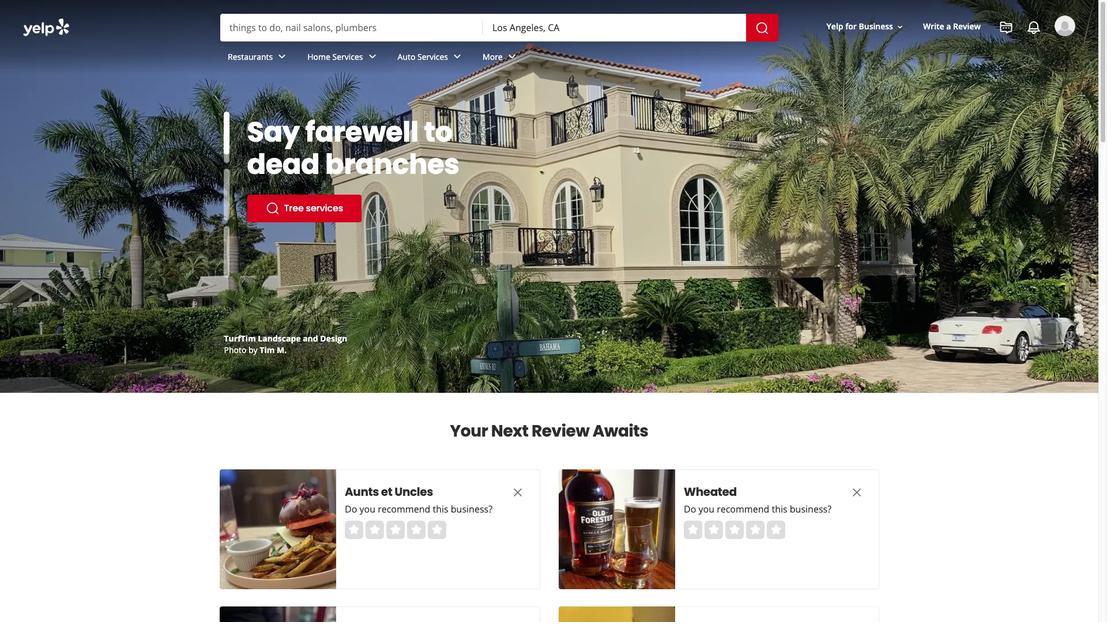 Task type: locate. For each thing, give the bounding box(es) containing it.
business? for aunts et uncles
[[451, 503, 492, 516]]

rating element for wheated
[[684, 521, 785, 540]]

services right home
[[332, 51, 363, 62]]

24 search v2 image
[[266, 202, 279, 216]]

do down aunts
[[345, 503, 357, 516]]

0 horizontal spatial recommend
[[378, 503, 430, 516]]

yelp for business
[[827, 21, 893, 32]]

1 you from the left
[[359, 503, 375, 516]]

you down aunts
[[359, 503, 375, 516]]

None field
[[230, 21, 474, 34], [492, 21, 737, 34]]

0 vertical spatial review
[[953, 21, 981, 32]]

24 chevron down v2 image
[[275, 50, 289, 64]]

business categories element
[[219, 42, 1075, 75]]

your next review awaits
[[450, 420, 648, 443]]

2 you from the left
[[698, 503, 714, 516]]

you
[[359, 503, 375, 516], [698, 503, 714, 516]]

2 horizontal spatial 24 chevron down v2 image
[[505, 50, 519, 64]]

services inside "link"
[[418, 51, 448, 62]]

do down wheated
[[684, 503, 696, 516]]

1 horizontal spatial rating element
[[684, 521, 785, 540]]

24 chevron down v2 image inside home services link
[[365, 50, 379, 64]]

1 horizontal spatial this
[[772, 503, 787, 516]]

this down wheated link
[[772, 503, 787, 516]]

0 horizontal spatial services
[[332, 51, 363, 62]]

1 horizontal spatial none field
[[492, 21, 737, 34]]

0 horizontal spatial rating element
[[345, 521, 446, 540]]

3 24 chevron down v2 image from the left
[[505, 50, 519, 64]]

you down wheated
[[698, 503, 714, 516]]

2 services from the left
[[418, 51, 448, 62]]

None radio
[[345, 521, 363, 540], [365, 521, 384, 540], [407, 521, 425, 540], [704, 521, 723, 540], [725, 521, 744, 540], [767, 521, 785, 540], [345, 521, 363, 540], [365, 521, 384, 540], [407, 521, 425, 540], [704, 521, 723, 540], [725, 521, 744, 540], [767, 521, 785, 540]]

auto
[[398, 51, 415, 62]]

1 services from the left
[[332, 51, 363, 62]]

0 horizontal spatial you
[[359, 503, 375, 516]]

more
[[483, 51, 503, 62]]

1 recommend from the left
[[378, 503, 430, 516]]

dismiss card image
[[850, 486, 864, 500]]

2 recommend from the left
[[717, 503, 769, 516]]

1 horizontal spatial do
[[684, 503, 696, 516]]

0 horizontal spatial none field
[[230, 21, 474, 34]]

you for wheated
[[698, 503, 714, 516]]

1 this from the left
[[432, 503, 448, 516]]

review
[[953, 21, 981, 32], [532, 420, 589, 443]]

business?
[[451, 503, 492, 516], [790, 503, 831, 516]]

services right the auto
[[418, 51, 448, 62]]

rating element for aunts et uncles
[[345, 521, 446, 540]]

farewell
[[305, 113, 419, 152]]

this for aunts et uncles
[[432, 503, 448, 516]]

1 24 chevron down v2 image from the left
[[365, 50, 379, 64]]

home
[[307, 51, 330, 62]]

2 this from the left
[[772, 503, 787, 516]]

24 chevron down v2 image right the more
[[505, 50, 519, 64]]

24 chevron down v2 image right 'auto services'
[[450, 50, 464, 64]]

2 rating element from the left
[[684, 521, 785, 540]]

1 do from the left
[[345, 503, 357, 516]]

1 horizontal spatial business?
[[790, 503, 831, 516]]

24 chevron down v2 image for auto services
[[450, 50, 464, 64]]

design
[[320, 333, 347, 344]]

services
[[332, 51, 363, 62], [418, 51, 448, 62]]

yelp
[[827, 21, 843, 32]]

business? for wheated
[[790, 503, 831, 516]]

do for wheated
[[684, 503, 696, 516]]

do you recommend this business?
[[345, 503, 492, 516], [684, 503, 831, 516]]

none field up business categories element
[[492, 21, 737, 34]]

this for wheated
[[772, 503, 787, 516]]

next
[[491, 420, 528, 443]]

0 horizontal spatial 24 chevron down v2 image
[[365, 50, 379, 64]]

write a review link
[[919, 16, 985, 37]]

2 (no rating) image from the left
[[684, 521, 785, 540]]

1 horizontal spatial (no rating) image
[[684, 521, 785, 540]]

dismiss card image
[[511, 486, 524, 500]]

1 do you recommend this business? from the left
[[345, 503, 492, 516]]

(no rating) image down wheated link
[[684, 521, 785, 540]]

recommend
[[378, 503, 430, 516], [717, 503, 769, 516]]

none field near
[[492, 21, 737, 34]]

review for a
[[953, 21, 981, 32]]

more link
[[473, 42, 528, 75]]

business? down aunts et uncles link
[[451, 503, 492, 516]]

home services
[[307, 51, 363, 62]]

wheated
[[684, 484, 736, 501]]

your
[[450, 420, 488, 443]]

and
[[303, 333, 318, 344]]

aunts et uncles
[[345, 484, 433, 501]]

this
[[432, 503, 448, 516], [772, 503, 787, 516]]

business? down wheated link
[[790, 503, 831, 516]]

2 business? from the left
[[790, 503, 831, 516]]

rating element
[[345, 521, 446, 540], [684, 521, 785, 540]]

review right next
[[532, 420, 589, 443]]

0 horizontal spatial this
[[432, 503, 448, 516]]

services
[[306, 202, 343, 215]]

2 24 chevron down v2 image from the left
[[450, 50, 464, 64]]

this down aunts et uncles link
[[432, 503, 448, 516]]

24 chevron down v2 image
[[365, 50, 379, 64], [450, 50, 464, 64], [505, 50, 519, 64]]

1 vertical spatial review
[[532, 420, 589, 443]]

a
[[946, 21, 951, 32]]

1 (no rating) image from the left
[[345, 521, 446, 540]]

rating element down wheated link
[[684, 521, 785, 540]]

0 horizontal spatial (no rating) image
[[345, 521, 446, 540]]

0 horizontal spatial do you recommend this business?
[[345, 503, 492, 516]]

(no rating) image
[[345, 521, 446, 540], [684, 521, 785, 540]]

None search field
[[0, 0, 1098, 85], [220, 14, 781, 42], [0, 0, 1098, 85], [220, 14, 781, 42]]

uncles
[[394, 484, 433, 501]]

1 horizontal spatial 24 chevron down v2 image
[[450, 50, 464, 64]]

1 rating element from the left
[[345, 521, 446, 540]]

review inside user actions element
[[953, 21, 981, 32]]

awaits
[[593, 420, 648, 443]]

1 horizontal spatial services
[[418, 51, 448, 62]]

m.
[[277, 345, 287, 356]]

2 none field from the left
[[492, 21, 737, 34]]

recommend down wheated link
[[717, 503, 769, 516]]

0 horizontal spatial review
[[532, 420, 589, 443]]

1 horizontal spatial do you recommend this business?
[[684, 503, 831, 516]]

1 horizontal spatial recommend
[[717, 503, 769, 516]]

(no rating) image for wheated
[[684, 521, 785, 540]]

recommend down uncles
[[378, 503, 430, 516]]

0 horizontal spatial business?
[[451, 503, 492, 516]]

photo of wheated image
[[558, 470, 675, 590]]

do
[[345, 503, 357, 516], [684, 503, 696, 516]]

photo
[[224, 345, 246, 356]]

do you recommend this business? down aunts et uncles link
[[345, 503, 492, 516]]

1 none field from the left
[[230, 21, 474, 34]]

1 business? from the left
[[451, 503, 492, 516]]

review right a
[[953, 21, 981, 32]]

none field up home services link
[[230, 21, 474, 34]]

1 horizontal spatial review
[[953, 21, 981, 32]]

restaurants
[[228, 51, 273, 62]]

tree services
[[284, 202, 343, 215]]

24 chevron down v2 image left the auto
[[365, 50, 379, 64]]

24 chevron down v2 image inside auto services "link"
[[450, 50, 464, 64]]

1 horizontal spatial you
[[698, 503, 714, 516]]

photo of aunts et uncles image
[[219, 470, 336, 590]]

(no rating) image for aunts et uncles
[[345, 521, 446, 540]]

(no rating) image down aunts et uncles
[[345, 521, 446, 540]]

24 chevron down v2 image inside more link
[[505, 50, 519, 64]]

2 do from the left
[[684, 503, 696, 516]]

0 horizontal spatial do
[[345, 503, 357, 516]]

rating element down aunts et uncles
[[345, 521, 446, 540]]

2 do you recommend this business? from the left
[[684, 503, 831, 516]]

None radio
[[386, 521, 405, 540], [428, 521, 446, 540], [684, 521, 702, 540], [746, 521, 764, 540], [386, 521, 405, 540], [428, 521, 446, 540], [684, 521, 702, 540], [746, 521, 764, 540]]

do you recommend this business? down wheated link
[[684, 503, 831, 516]]

branches
[[325, 145, 459, 184]]

tim
[[260, 345, 275, 356]]

tree services link
[[247, 195, 362, 223]]

jeremy m. image
[[1055, 16, 1075, 36]]

aunts et uncles link
[[345, 484, 489, 501]]

24 chevron down v2 image for more
[[505, 50, 519, 64]]

24 chevron down v2 image for home services
[[365, 50, 379, 64]]



Task type: describe. For each thing, give the bounding box(es) containing it.
do for aunts et uncles
[[345, 503, 357, 516]]

home services link
[[298, 42, 388, 75]]

yelp for business button
[[822, 16, 909, 37]]

tim m. link
[[260, 345, 287, 356]]

Find text field
[[230, 21, 474, 34]]

services for auto services
[[418, 51, 448, 62]]

business
[[859, 21, 893, 32]]

recommend for wheated
[[717, 503, 769, 516]]

write
[[923, 21, 944, 32]]

turftim landscape and design link
[[224, 333, 347, 344]]

you for aunts et uncles
[[359, 503, 375, 516]]

explore banner section banner
[[0, 0, 1098, 393]]

wheated link
[[684, 484, 828, 501]]

turftim landscape and design photo by tim m.
[[224, 333, 347, 356]]

Near text field
[[492, 21, 737, 34]]

none field the find
[[230, 21, 474, 34]]

select slide image
[[223, 105, 229, 157]]

say
[[247, 113, 300, 152]]

turftim
[[224, 333, 256, 344]]

do you recommend this business? for wheated
[[684, 503, 831, 516]]

projects image
[[999, 21, 1013, 35]]

review for next
[[532, 420, 589, 443]]

by
[[249, 345, 258, 356]]

search image
[[755, 21, 769, 35]]

aunts
[[345, 484, 379, 501]]

notifications image
[[1027, 21, 1041, 35]]

write a review
[[923, 21, 981, 32]]

dead
[[247, 145, 320, 184]]

16 chevron down v2 image
[[895, 22, 905, 32]]

landscape
[[258, 333, 301, 344]]

to
[[424, 113, 453, 152]]

photo of werkstatt image
[[219, 607, 336, 623]]

et
[[381, 484, 392, 501]]

services for home services
[[332, 51, 363, 62]]

tree
[[284, 202, 304, 215]]

restaurants link
[[219, 42, 298, 75]]

photo of zanmi image
[[558, 607, 675, 623]]

auto services
[[398, 51, 448, 62]]

recommend for aunts et uncles
[[378, 503, 430, 516]]

auto services link
[[388, 42, 473, 75]]

say farewell to dead branches
[[247, 113, 459, 184]]

user actions element
[[817, 14, 1092, 85]]

for
[[845, 21, 857, 32]]

do you recommend this business? for aunts et uncles
[[345, 503, 492, 516]]



Task type: vqa. For each thing, say whether or not it's contained in the screenshot.
FULL
no



